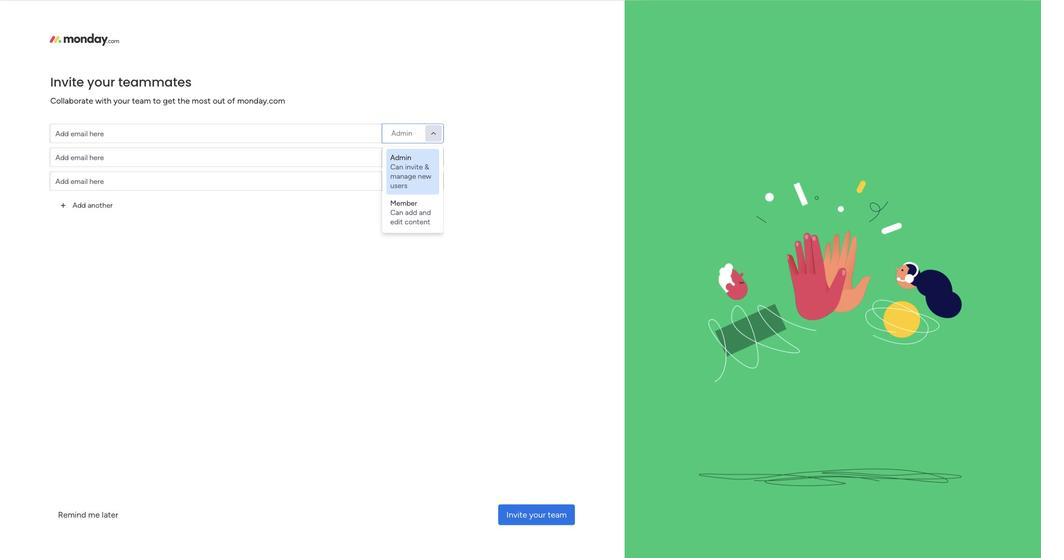 Task type: locate. For each thing, give the bounding box(es) containing it.
0 horizontal spatial team
[[132, 96, 151, 105]]

1 vertical spatial and
[[900, 486, 912, 494]]

your for workflow
[[869, 325, 886, 335]]

another
[[88, 201, 113, 210]]

1 vertical spatial team
[[548, 509, 567, 519]]

0 vertical spatial get
[[163, 96, 176, 105]]

get inside invite your teammates collaborate with your team to get the most out of monday.com
[[163, 96, 176, 105]]

invite for teammates
[[50, 73, 84, 90]]

1 vertical spatial invite
[[507, 509, 527, 519]]

add another
[[73, 201, 113, 210]]

0 vertical spatial can
[[390, 162, 403, 171]]

1 vertical spatial circle o image
[[855, 184, 862, 192]]

boost
[[846, 325, 867, 335]]

most
[[192, 96, 211, 105]]

monday
[[46, 27, 82, 39]]

support
[[927, 486, 952, 494]]

0 vertical spatial circle o image
[[855, 171, 862, 179]]

of
[[227, 96, 235, 105]]

made
[[870, 338, 891, 348]]

Search in workspace field
[[22, 124, 87, 136]]

circle o image left install at the top of the page
[[855, 184, 862, 192]]

with right collaborate
[[95, 96, 111, 105]]

circle o image
[[855, 171, 862, 179], [855, 184, 862, 192]]

invite
[[50, 73, 84, 90], [507, 509, 527, 519]]

work right monday
[[84, 27, 102, 39]]

invite inside button
[[507, 509, 527, 519]]

2 vertical spatial add email here email field
[[50, 171, 382, 191]]

and inside member can add and edit content
[[419, 208, 431, 217]]

get right to
[[163, 96, 176, 105]]

mobile
[[903, 183, 926, 192]]

admin inside admin can invite & manage new users
[[390, 153, 411, 162]]

get down center
[[914, 486, 925, 494]]

1 horizontal spatial work
[[84, 27, 102, 39]]

monday.com
[[237, 96, 285, 105]]

management
[[105, 27, 161, 39]]

Add email here email field
[[50, 124, 382, 143], [50, 147, 382, 167], [50, 171, 382, 191]]

invite inside invite your teammates collaborate with your team to get the most out of monday.com
[[50, 73, 84, 90]]

add
[[73, 201, 86, 210]]

2 can from the top
[[390, 208, 403, 217]]

1 circle o image from the top
[[855, 171, 862, 179]]

admin
[[391, 129, 412, 138], [391, 153, 412, 161], [390, 153, 411, 162], [391, 176, 412, 185]]

0 vertical spatial team
[[132, 96, 151, 105]]

and
[[419, 208, 431, 217], [900, 486, 912, 494]]

0 horizontal spatial and
[[419, 208, 431, 217]]

circle o image inside complete profile link
[[855, 171, 862, 179]]

can up manage
[[390, 162, 403, 171]]

your for teammates
[[87, 73, 115, 90]]

install our mobile app link
[[855, 182, 995, 194]]

main
[[24, 103, 42, 113]]

templates
[[893, 338, 930, 348]]

your inside 'boost your workflow in minutes with ready-made templates'
[[869, 325, 886, 335]]

can
[[390, 162, 403, 171], [390, 208, 403, 217]]

0 vertical spatial with
[[95, 96, 111, 105]]

close recently visited image
[[191, 105, 204, 118]]

project management
[[24, 149, 92, 158]]

can for can add and edit content
[[390, 208, 403, 217]]

0 vertical spatial add email here email field
[[50, 124, 382, 143]]

your inside button
[[529, 509, 546, 519]]

profile
[[902, 170, 924, 179]]

complete profile link
[[855, 169, 995, 180]]

your for team
[[529, 509, 546, 519]]

1 vertical spatial get
[[914, 486, 925, 494]]

invite for team
[[507, 509, 527, 519]]

visited
[[246, 106, 275, 117]]

0 vertical spatial and
[[419, 208, 431, 217]]

with
[[95, 96, 111, 105], [964, 325, 981, 335]]

with right minutes
[[964, 325, 981, 335]]

complete
[[865, 170, 900, 179]]

0 horizontal spatial invite
[[50, 73, 84, 90]]

help center element
[[839, 463, 995, 505]]

0 horizontal spatial work
[[35, 73, 50, 82]]

0 horizontal spatial with
[[95, 96, 111, 105]]

center
[[898, 474, 919, 483]]

option
[[0, 145, 132, 147]]

circle o image inside install our mobile app link
[[855, 184, 862, 192]]

ready-
[[846, 338, 870, 348]]

member
[[390, 199, 417, 208]]

my work
[[23, 73, 50, 82]]

in
[[924, 325, 931, 335]]

work right the my
[[35, 73, 50, 82]]

and down center
[[900, 486, 912, 494]]

1 vertical spatial with
[[964, 325, 981, 335]]

0 vertical spatial invite
[[50, 73, 84, 90]]

and for add
[[419, 208, 431, 217]]

work for monday
[[84, 27, 102, 39]]

1 vertical spatial work
[[35, 73, 50, 82]]

3 add email here email field from the top
[[50, 171, 382, 191]]

2 circle o image from the top
[[855, 184, 862, 192]]

remind
[[58, 509, 86, 519]]

your
[[87, 73, 115, 90], [114, 96, 130, 105], [869, 325, 886, 335], [529, 509, 546, 519]]

help center learn and get support
[[880, 474, 952, 494]]

circle o image left complete
[[855, 171, 862, 179]]

get
[[163, 96, 176, 105], [914, 486, 925, 494]]

1 vertical spatial can
[[390, 208, 403, 217]]

1 horizontal spatial team
[[548, 509, 567, 519]]

member can add and edit content
[[390, 199, 431, 226]]

0 horizontal spatial get
[[163, 96, 176, 105]]

1 can from the top
[[390, 162, 403, 171]]

0 vertical spatial work
[[84, 27, 102, 39]]

work inside button
[[35, 73, 50, 82]]

1 horizontal spatial with
[[964, 325, 981, 335]]

can inside admin can invite & manage new users
[[390, 162, 403, 171]]

logo image
[[50, 33, 119, 46]]

and up content
[[419, 208, 431, 217]]

change email address
[[627, 6, 703, 15]]

with inside 'boost your workflow in minutes with ready-made templates'
[[964, 325, 981, 335]]

1 vertical spatial add email here email field
[[50, 147, 382, 167]]

can inside member can add and edit content
[[390, 208, 403, 217]]

minutes
[[933, 325, 962, 335]]

can up edit
[[390, 208, 403, 217]]

team
[[132, 96, 151, 105], [548, 509, 567, 519]]

work
[[84, 27, 102, 39], [35, 73, 50, 82]]

change email address link
[[627, 6, 703, 15]]

remind me later
[[58, 509, 118, 519]]

1 horizontal spatial get
[[914, 486, 925, 494]]

1 horizontal spatial and
[[900, 486, 912, 494]]

with inside invite your teammates collaborate with your team to get the most out of monday.com
[[95, 96, 111, 105]]

1 horizontal spatial invite
[[507, 509, 527, 519]]

and inside 'help center learn and get support'
[[900, 486, 912, 494]]

workspace
[[44, 103, 85, 113]]

add another button
[[50, 195, 121, 216]]



Task type: describe. For each thing, give the bounding box(es) containing it.
workflow
[[888, 325, 922, 335]]

manage
[[390, 172, 416, 181]]

learn
[[880, 486, 898, 494]]

my
[[23, 73, 33, 82]]

complete profile
[[865, 170, 924, 179]]

out
[[213, 96, 225, 105]]

help
[[880, 474, 896, 483]]

later
[[102, 509, 118, 519]]

and for learn
[[900, 486, 912, 494]]

invite your teammates collaborate with your team to get the most out of monday.com
[[50, 73, 285, 105]]

team inside invite your teammates collaborate with your team to get the most out of monday.com
[[132, 96, 151, 105]]

email
[[656, 6, 674, 15]]

invite your team image
[[643, 0, 1024, 558]]

install our mobile app
[[865, 183, 942, 192]]

install
[[865, 183, 886, 192]]

me
[[88, 509, 100, 519]]

project management list box
[[0, 143, 132, 303]]

can for can invite & manage new users
[[390, 162, 403, 171]]

change
[[627, 6, 654, 15]]

admin can invite & manage new users
[[390, 153, 432, 190]]

2 add email here email field from the top
[[50, 147, 382, 167]]

add
[[405, 208, 417, 217]]

our
[[888, 183, 901, 192]]

templates image image
[[849, 244, 986, 316]]

circle o image for install
[[855, 184, 862, 192]]

project
[[24, 149, 48, 158]]

main workspace
[[24, 103, 85, 113]]

address
[[676, 6, 703, 15]]

main workspace button
[[7, 99, 103, 117]]

boost your workflow in minutes with ready-made templates
[[846, 325, 981, 348]]

1 add email here email field from the top
[[50, 124, 382, 143]]

new
[[418, 172, 432, 181]]

content
[[405, 217, 431, 226]]

app
[[928, 183, 942, 192]]

invite your team
[[507, 509, 567, 519]]

invite your team button
[[498, 504, 575, 525]]

work for my
[[35, 73, 50, 82]]

teammates
[[118, 73, 192, 90]]

invite your teammates dialog
[[0, 0, 1042, 558]]

users
[[390, 181, 408, 190]]

to
[[153, 96, 161, 105]]

remind me later button
[[50, 504, 127, 525]]

get inside 'help center learn and get support'
[[914, 486, 925, 494]]

collaborate
[[50, 96, 93, 105]]

&
[[425, 162, 429, 171]]

my work button
[[6, 70, 111, 86]]

recently
[[206, 106, 244, 117]]

invite
[[405, 162, 423, 171]]

recently visited
[[206, 106, 275, 117]]

monday work management
[[46, 27, 161, 39]]

team inside button
[[548, 509, 567, 519]]

circle o image for complete
[[855, 171, 862, 179]]

the
[[178, 96, 190, 105]]

edit
[[390, 217, 403, 226]]

management
[[50, 149, 92, 158]]



Task type: vqa. For each thing, say whether or not it's contained in the screenshot.
top work
yes



